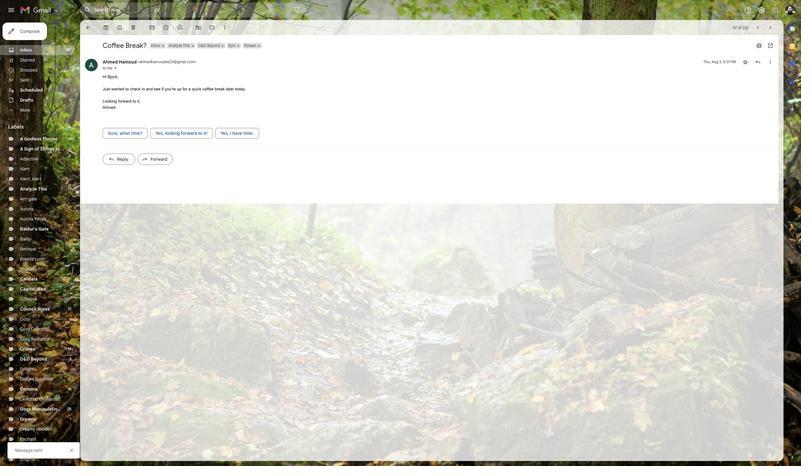 Task type: locate. For each thing, give the bounding box(es) containing it.
beyond inside labels "navigation"
[[31, 357, 47, 362]]

57
[[734, 25, 738, 30]]

2 a from the top
[[20, 146, 23, 152]]

i
[[230, 130, 231, 136]]

1 vertical spatial enchanted
[[20, 447, 41, 452]]

inbox up starred
[[20, 47, 32, 53]]

analyze inside analyze this button
[[169, 43, 182, 48]]

a for a sign of things to come
[[20, 146, 23, 152]]

1 horizontal spatial of
[[739, 25, 742, 30]]

d&d inside labels "navigation"
[[20, 357, 30, 362]]

0 vertical spatial beyond
[[207, 43, 220, 48]]

0 horizontal spatial d&d beyond
[[20, 357, 47, 362]]

inbox button
[[150, 43, 161, 49]]

1 vertical spatial ahmed
[[103, 105, 116, 110]]

dreams link
[[20, 417, 36, 422]]

inbox inside button
[[151, 43, 160, 48]]

0 vertical spatial d&d
[[198, 43, 206, 48]]

0 vertical spatial forward
[[118, 99, 132, 104]]

aurora petals
[[20, 216, 46, 222]]

2 ahmed from the top
[[103, 105, 116, 110]]

to left check
[[126, 87, 129, 91]]

1 vertical spatial dewdrop
[[20, 397, 38, 402]]

aurora for aurora link
[[20, 206, 33, 212]]

demons link
[[20, 387, 37, 392]]

yes, i have time.
[[221, 130, 254, 136]]

d&d beyond button
[[197, 43, 221, 49]]

0 horizontal spatial of
[[35, 146, 39, 152]]

ahmed
[[103, 59, 118, 65], [103, 105, 116, 110]]

3 1 from the top
[[70, 187, 71, 191]]

beyond down labels image
[[207, 43, 220, 48]]

cozy
[[20, 317, 30, 322], [20, 327, 30, 332], [20, 337, 30, 342]]

1 horizontal spatial d&d beyond
[[198, 43, 220, 48]]

aurora down aurora link
[[20, 216, 33, 222]]

throne
[[42, 136, 58, 142]]

1 vertical spatial a
[[20, 146, 23, 152]]

this left d&d beyond "button"
[[183, 43, 190, 48]]

1 cozy from the top
[[20, 317, 30, 322]]

1 aurora from the top
[[20, 206, 33, 212]]

6 1 from the top
[[70, 417, 71, 422]]

0 vertical spatial a
[[20, 136, 23, 142]]

2 delight from the top
[[20, 377, 34, 382]]

this inside labels "navigation"
[[38, 186, 47, 192]]

0 vertical spatial cozy
[[20, 317, 30, 322]]

cozy up crimes link at the left
[[20, 337, 30, 342]]

inbox
[[151, 43, 160, 48], [20, 47, 32, 53]]

1 vertical spatial aurora
[[20, 216, 33, 222]]

None search field
[[80, 3, 306, 18]]

0 horizontal spatial analyze
[[20, 186, 37, 192]]

0 vertical spatial this
[[183, 43, 190, 48]]

1 for baldur's gate
[[70, 227, 71, 231]]

dreamy wander
[[20, 427, 52, 432]]

epic button
[[227, 43, 236, 49]]

2 aurora from the top
[[20, 216, 33, 222]]

tab list
[[784, 20, 802, 444]]

1 for capital idea
[[70, 287, 71, 292]]

delight down delight link
[[20, 377, 34, 382]]

enchanted down enchant
[[20, 447, 41, 452]]

yes, i have time. button
[[215, 128, 259, 139]]

1 horizontal spatial inbox
[[151, 43, 160, 48]]

inbox inside labels "navigation"
[[20, 47, 32, 53]]

candela link
[[20, 276, 38, 282]]

yes, left looking
[[156, 130, 164, 136]]

just wanted to check in and see if you're up for a quick coffee break later today.
[[103, 87, 246, 91]]

breeze
[[20, 256, 34, 262]]

0 horizontal spatial beyond
[[31, 357, 47, 362]]

delight down d&d beyond 'link' at the left bottom
[[20, 367, 34, 372]]

cozy for cozy dewdrop
[[20, 327, 30, 332]]

inbox up ahmed hamoud cell
[[151, 43, 160, 48]]

to left it!
[[198, 130, 203, 136]]

analyze this link
[[20, 186, 47, 192]]

1 vertical spatial forward
[[181, 130, 197, 136]]

0 horizontal spatial forward
[[118, 99, 132, 104]]

radiance
[[31, 337, 49, 342]]

0 vertical spatial 21
[[68, 277, 71, 282]]

1 delight from the top
[[20, 367, 34, 372]]

thu,
[[704, 59, 711, 64]]

snoozed
[[20, 67, 37, 73]]

0 vertical spatial enchanted
[[39, 397, 60, 402]]

looking
[[165, 130, 180, 136]]

2 21 from the top
[[68, 307, 71, 312]]

1 horizontal spatial yes,
[[221, 130, 229, 136]]

2 cozy from the top
[[20, 327, 30, 332]]

a left godless
[[20, 136, 23, 142]]

beyond inside "button"
[[207, 43, 220, 48]]

1 horizontal spatial alert
[[32, 176, 41, 182]]

cozy down 'council' in the left bottom of the page
[[20, 317, 30, 322]]

to left it,
[[133, 99, 136, 104]]

2 vertical spatial cozy
[[20, 337, 30, 342]]

d&d inside "button"
[[198, 43, 206, 48]]

of inside labels "navigation"
[[35, 146, 39, 152]]

check
[[130, 87, 141, 91]]

older image
[[768, 24, 774, 31]]

1 vertical spatial analyze
[[20, 186, 37, 192]]

forward left it!
[[181, 130, 197, 136]]

1 horizontal spatial d&d
[[198, 43, 206, 48]]

of right 57
[[739, 25, 742, 30]]

gate
[[28, 196, 37, 202]]

of right sign
[[35, 146, 39, 152]]

cozy link
[[20, 317, 30, 322]]

d&d beyond down labels image
[[198, 43, 220, 48]]

search mail image
[[82, 4, 93, 16]]

0 horizontal spatial analyze this
[[20, 186, 47, 192]]

d&d beyond for d&d beyond "button"
[[198, 43, 220, 48]]

a sign of things to come link
[[20, 146, 73, 152]]

sent
[[34, 448, 43, 454]]

ahmed up me in the left top of the page
[[103, 59, 118, 65]]

d&d up delight link
[[20, 357, 30, 362]]

0 vertical spatial analyze
[[169, 43, 182, 48]]

5:01 pm
[[724, 59, 736, 64]]

analyze up ahmedhamoudee23@gmail.com
[[169, 43, 182, 48]]

1 horizontal spatial beyond
[[207, 43, 220, 48]]

to inside looking forward to it, ahmed
[[133, 99, 136, 104]]

1 for analyze this
[[70, 187, 71, 191]]

hamoud
[[119, 59, 137, 65]]

beyond for d&d beyond "button"
[[207, 43, 220, 48]]

sunshine
[[35, 377, 53, 382]]

thu, aug 3, 5:01 pm cell
[[704, 59, 736, 65]]

show details image
[[114, 66, 117, 70]]

analyze this down add to tasks icon
[[169, 43, 190, 48]]

to left come
[[55, 146, 60, 152]]

1 vertical spatial beyond
[[31, 357, 47, 362]]

1 1 from the top
[[70, 88, 71, 92]]

0 horizontal spatial alert
[[20, 166, 30, 172]]

ahmed down looking
[[103, 105, 116, 110]]

enchant
[[20, 437, 36, 442]]

1 a from the top
[[20, 136, 23, 142]]

1 vertical spatial alert
[[32, 176, 41, 182]]

d&d down move to icon
[[198, 43, 206, 48]]

art-gate link
[[20, 196, 37, 202]]

dewdrop down 'demons' link
[[20, 397, 38, 402]]

Not starred checkbox
[[743, 59, 749, 65]]

analyze this up gate at top left
[[20, 186, 47, 192]]

analyze this
[[169, 43, 190, 48], [20, 186, 47, 192]]

1 21 from the top
[[68, 277, 71, 282]]

21 for council notes
[[68, 307, 71, 312]]

ballsy
[[20, 236, 32, 242]]

3 cozy from the top
[[20, 337, 30, 342]]

baldur's gate link
[[20, 226, 49, 232]]

art-gate
[[20, 196, 37, 202]]

brutality
[[20, 266, 37, 272]]

a left sign
[[20, 146, 23, 152]]

stream
[[244, 43, 256, 48]]

Search mail text field
[[94, 7, 276, 13]]

alert up alert,
[[20, 166, 30, 172]]

2 1 from the top
[[70, 147, 71, 151]]

report spam image
[[116, 24, 123, 31]]

1 vertical spatial this
[[38, 186, 47, 192]]

collapse link
[[20, 297, 37, 302]]

3
[[69, 357, 71, 362]]

0 vertical spatial aurora
[[20, 206, 33, 212]]

1 vertical spatial delight
[[20, 377, 34, 382]]

later
[[226, 87, 234, 91]]

1 yes, from the left
[[156, 130, 164, 136]]

this down alert, alert
[[38, 186, 47, 192]]

0 horizontal spatial d&d
[[20, 357, 30, 362]]

council notes link
[[20, 307, 50, 312]]

0 horizontal spatial this
[[38, 186, 47, 192]]

alert link
[[20, 166, 30, 172]]

council notes
[[20, 307, 50, 312]]

2 yes, from the left
[[221, 130, 229, 136]]

aurora down the art-gate link
[[20, 206, 33, 212]]

0 vertical spatial of
[[739, 25, 742, 30]]

time?
[[131, 130, 143, 136]]

analyze this inside labels "navigation"
[[20, 186, 47, 192]]

1
[[70, 88, 71, 92], [70, 147, 71, 151], [70, 187, 71, 191], [70, 227, 71, 231], [70, 287, 71, 292], [70, 417, 71, 422]]

4 1 from the top
[[70, 227, 71, 231]]

notes
[[37, 307, 50, 312]]

cozy down cozy link
[[20, 327, 30, 332]]

delight for delight link
[[20, 367, 34, 372]]

support image
[[745, 6, 752, 14]]

0 vertical spatial ahmed
[[103, 59, 118, 65]]

inbox for inbox button
[[151, 43, 160, 48]]

1 vertical spatial 21
[[68, 307, 71, 312]]

enchanted up manipulating at the left of page
[[39, 397, 60, 402]]

1 vertical spatial d&d beyond
[[20, 357, 47, 362]]

message sent alert
[[8, 14, 792, 459]]

beyond down crimes
[[31, 357, 47, 362]]

1 horizontal spatial this
[[183, 43, 190, 48]]

0 vertical spatial analyze this
[[169, 43, 190, 48]]

you're
[[165, 87, 176, 91]]

this inside analyze this button
[[183, 43, 190, 48]]

sign
[[24, 146, 33, 152]]

1 vertical spatial analyze this
[[20, 186, 47, 192]]

cozy for cozy radiance
[[20, 337, 30, 342]]

analyze inside labels "navigation"
[[20, 186, 37, 192]]

1 horizontal spatial analyze
[[169, 43, 182, 48]]

mark as unread image
[[149, 24, 155, 31]]

0 vertical spatial dewdrop
[[31, 327, 49, 332]]

0 vertical spatial delight
[[20, 367, 34, 372]]

d&d beyond down crimes
[[20, 357, 47, 362]]

dewdrop up radiance
[[31, 327, 49, 332]]

yes, left i
[[221, 130, 229, 136]]

looking
[[103, 99, 117, 104]]

5 1 from the top
[[70, 287, 71, 292]]

ballsy link
[[20, 236, 32, 242]]

this
[[183, 43, 190, 48], [38, 186, 47, 192]]

d&d beyond inside labels "navigation"
[[20, 357, 47, 362]]

0 vertical spatial d&d beyond
[[198, 43, 220, 48]]

1 vertical spatial d&d
[[20, 357, 30, 362]]

forward left it,
[[118, 99, 132, 104]]

art-
[[20, 196, 28, 202]]

0 horizontal spatial inbox
[[20, 47, 32, 53]]

1 vertical spatial cozy
[[20, 327, 30, 332]]

analyze this inside analyze this button
[[169, 43, 190, 48]]

in
[[142, 87, 145, 91]]

1 horizontal spatial analyze this
[[169, 43, 190, 48]]

0 horizontal spatial yes,
[[156, 130, 164, 136]]

aurora
[[20, 206, 33, 212], [20, 216, 33, 222]]

analyze up art-gate
[[20, 186, 37, 192]]

cozy dewdrop
[[20, 327, 49, 332]]

57 of 222
[[734, 25, 749, 30]]

d&d beyond inside "button"
[[198, 43, 220, 48]]

capital idea
[[20, 287, 46, 292]]

settings image
[[758, 6, 766, 14]]

alert up analyze this link
[[32, 176, 41, 182]]

archive image
[[103, 24, 109, 31]]

1 horizontal spatial forward
[[181, 130, 197, 136]]

break?
[[126, 41, 147, 50]]

21 for candela
[[68, 277, 71, 282]]

1 vertical spatial of
[[35, 146, 39, 152]]

idea
[[37, 287, 46, 292]]

delight link
[[20, 367, 34, 372]]



Task type: describe. For each thing, give the bounding box(es) containing it.
sent link
[[20, 77, 29, 83]]

reply link
[[103, 154, 135, 165]]

analyze for analyze this button
[[169, 43, 182, 48]]

analyze for analyze this link
[[20, 186, 37, 192]]

capital
[[20, 287, 35, 292]]

snooze image
[[163, 24, 169, 31]]

baldur's gate
[[20, 226, 49, 232]]

crimes
[[20, 347, 35, 352]]

labels
[[8, 124, 24, 130]]

dreamy wander link
[[20, 427, 52, 432]]

25
[[67, 407, 71, 412]]

back to inbox image
[[85, 24, 91, 31]]

up
[[177, 87, 182, 91]]

yes, looking forward to it!
[[156, 130, 208, 136]]

1 for scheduled
[[70, 88, 71, 92]]

alert,
[[20, 176, 31, 182]]

enchanted link
[[20, 447, 41, 452]]

it,
[[137, 99, 140, 104]]

demons
[[20, 387, 37, 392]]

sent
[[20, 77, 29, 83]]

yes, for yes, i have time.
[[221, 130, 229, 136]]

more image
[[222, 24, 228, 31]]

forward link
[[138, 154, 173, 165]]

what
[[120, 130, 130, 136]]

delight for delight sunshine
[[20, 377, 34, 382]]

delight sunshine
[[20, 377, 53, 382]]

enigma link
[[20, 457, 35, 462]]

analyze this for analyze this button
[[169, 43, 190, 48]]

yes, for yes, looking forward to it!
[[156, 130, 164, 136]]

enigma
[[20, 457, 35, 462]]

betrayal
[[20, 246, 36, 252]]

a
[[189, 87, 191, 91]]

adjective link
[[20, 156, 38, 162]]

analyze this for analyze this link
[[20, 186, 47, 192]]

<
[[138, 59, 140, 64]]

ahmed hamoud cell
[[103, 59, 196, 65]]

dreamy
[[20, 427, 35, 432]]

to inside yes, looking forward to it! button
[[198, 130, 203, 136]]

stream button
[[243, 43, 257, 49]]

d&d beyond for d&d beyond 'link' at the left bottom
[[20, 357, 47, 362]]

looking forward to it, ahmed
[[103, 99, 140, 110]]

dewdrop enchanted
[[20, 397, 60, 402]]

147
[[65, 48, 71, 52]]

d&d for d&d beyond 'link' at the left bottom
[[20, 357, 30, 362]]

for
[[183, 87, 187, 91]]

scheduled
[[20, 87, 43, 93]]

sure, what time?
[[108, 130, 143, 136]]

starred
[[20, 57, 35, 63]]

not starred image
[[743, 59, 749, 65]]

time.
[[244, 130, 254, 136]]

brutality link
[[20, 266, 37, 272]]

aug
[[712, 59, 719, 64]]

coffee break?
[[103, 41, 147, 50]]

4
[[69, 137, 71, 141]]

a godless throne
[[20, 136, 58, 142]]

hi bjord,
[[103, 75, 118, 79]]

advanced search options image
[[291, 3, 303, 16]]

reply
[[117, 156, 128, 162]]

betrayal link
[[20, 246, 36, 252]]

1 for dreams
[[70, 417, 71, 422]]

cozy for cozy link
[[20, 317, 30, 322]]

break
[[215, 87, 225, 91]]

if
[[162, 87, 164, 91]]

this for analyze this link
[[38, 186, 47, 192]]

today.
[[235, 87, 246, 91]]

epic
[[229, 43, 236, 48]]

breeze lush link
[[20, 256, 44, 262]]

a for a godless throne
[[20, 136, 23, 142]]

sure,
[[108, 130, 119, 136]]

compose
[[20, 28, 40, 34]]

lush
[[35, 256, 44, 262]]

main menu image
[[8, 6, 15, 14]]

dreams
[[20, 417, 36, 422]]

capital idea link
[[20, 287, 46, 292]]

starred link
[[20, 57, 35, 63]]

scheduled link
[[20, 87, 43, 93]]

aurora petals link
[[20, 216, 46, 222]]

crimes link
[[20, 347, 35, 352]]

drafts
[[20, 97, 33, 103]]

alert, alert
[[20, 176, 41, 182]]

1 ahmed from the top
[[103, 59, 118, 65]]

3,
[[720, 59, 723, 64]]

14
[[68, 347, 71, 352]]

see
[[154, 87, 161, 91]]

add to tasks image
[[177, 24, 183, 31]]

a godless throne link
[[20, 136, 58, 142]]

inbox for the inbox link
[[20, 47, 32, 53]]

collapse
[[20, 297, 37, 302]]

beyond for d&d beyond 'link' at the left bottom
[[31, 357, 47, 362]]

have
[[232, 130, 242, 136]]

labels heading
[[8, 124, 66, 130]]

this for analyze this button
[[183, 43, 190, 48]]

move to image
[[195, 24, 202, 31]]

a sign of things to come
[[20, 146, 73, 152]]

gate
[[38, 226, 49, 232]]

ahmed hamoud < ahmedhamoudee23@gmail.com >
[[103, 59, 196, 65]]

dogs manipulating time
[[20, 407, 71, 412]]

>
[[195, 59, 196, 64]]

to left me in the left top of the page
[[103, 66, 106, 70]]

to me
[[103, 66, 112, 70]]

labels image
[[209, 24, 215, 31]]

newer image
[[755, 24, 762, 31]]

ahmed inside looking forward to it, ahmed
[[103, 105, 116, 110]]

to inside labels "navigation"
[[55, 146, 60, 152]]

ahmedhamoudee23@gmail.com
[[140, 59, 195, 64]]

things
[[40, 146, 54, 152]]

breeze lush
[[20, 256, 44, 262]]

0 vertical spatial alert
[[20, 166, 30, 172]]

forward inside button
[[181, 130, 197, 136]]

sure, what time? button
[[103, 128, 148, 139]]

adjective
[[20, 156, 38, 162]]

compose button
[[3, 23, 47, 40]]

snoozed link
[[20, 67, 37, 73]]

1 for a sign of things to come
[[70, 147, 71, 151]]

it!
[[204, 130, 208, 136]]

cozy radiance link
[[20, 337, 49, 342]]

gmail image
[[20, 4, 54, 16]]

petals
[[34, 216, 46, 222]]

aurora for aurora petals
[[20, 216, 33, 222]]

forward inside looking forward to it, ahmed
[[118, 99, 132, 104]]

baldur's
[[20, 226, 37, 232]]

d&d for d&d beyond "button"
[[198, 43, 206, 48]]

delete image
[[130, 24, 137, 31]]

18
[[68, 387, 71, 392]]

labels navigation
[[0, 20, 80, 467]]

coffee
[[203, 87, 214, 91]]



Task type: vqa. For each thing, say whether or not it's contained in the screenshot.
Quote ‪(⌘⇧9)‬ Image
no



